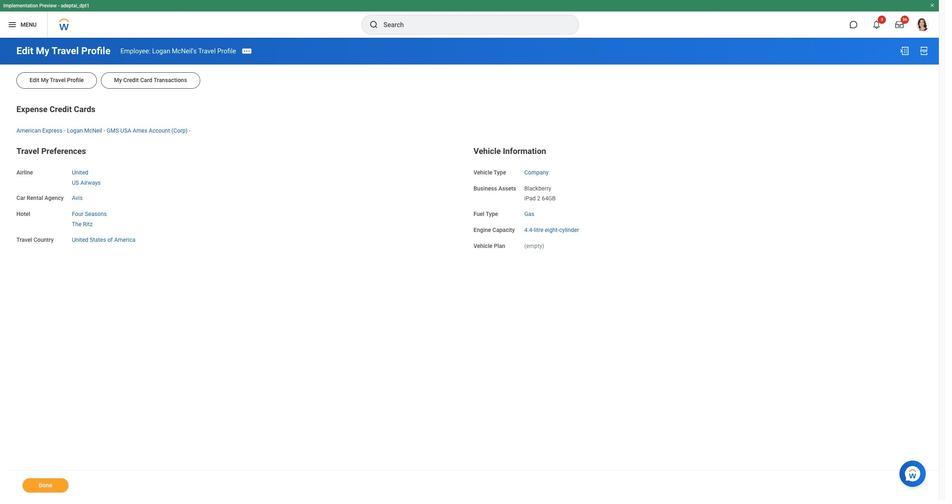 Task type: vqa. For each thing, say whether or not it's contained in the screenshot.
Payroll Compliance Updates link
no



Task type: locate. For each thing, give the bounding box(es) containing it.
export to excel image
[[900, 46, 910, 56]]

search image
[[369, 20, 379, 30]]

group
[[16, 103, 923, 135], [16, 144, 466, 244], [474, 144, 923, 250]]

justify image
[[7, 20, 17, 30]]

ipad 2 64gb element
[[525, 194, 556, 202]]

notifications large image
[[873, 21, 881, 29]]

profile logan mcneil image
[[917, 18, 930, 33]]

items selected list
[[72, 167, 114, 187], [525, 183, 569, 202], [72, 209, 120, 228]]

banner
[[0, 0, 940, 38]]

view printable version (pdf) image
[[920, 46, 930, 56]]

main content
[[0, 38, 940, 500]]



Task type: describe. For each thing, give the bounding box(es) containing it.
inbox large image
[[896, 21, 904, 29]]

close environment banner image
[[931, 3, 936, 8]]

blackberry element
[[525, 183, 552, 192]]

Search Workday  search field
[[384, 16, 562, 34]]

employee: logan mcneil's travel profile element
[[120, 47, 236, 55]]



